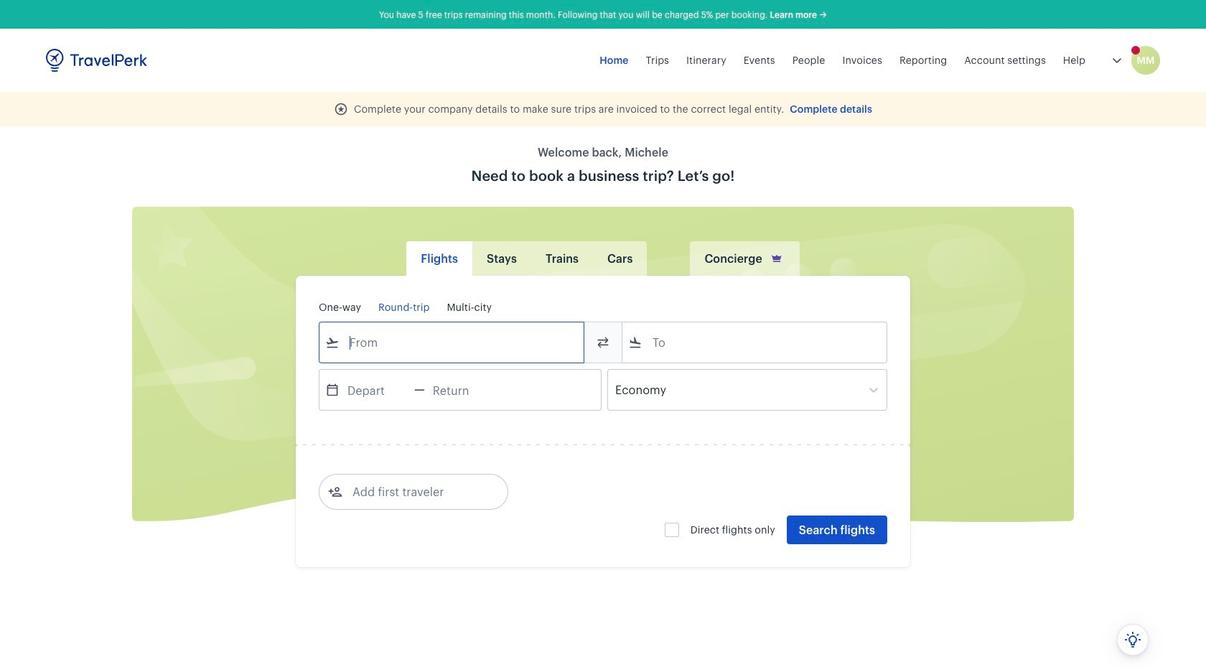 Task type: vqa. For each thing, say whether or not it's contained in the screenshot.
MOVE BACKWARD TO SWITCH TO THE PREVIOUS MONTH. image
no



Task type: locate. For each thing, give the bounding box(es) containing it.
Add first traveler search field
[[343, 481, 492, 504]]

To search field
[[643, 331, 868, 354]]

Depart text field
[[340, 370, 414, 410]]

Return text field
[[425, 370, 500, 410]]



Task type: describe. For each thing, give the bounding box(es) containing it.
From search field
[[340, 331, 565, 354]]



